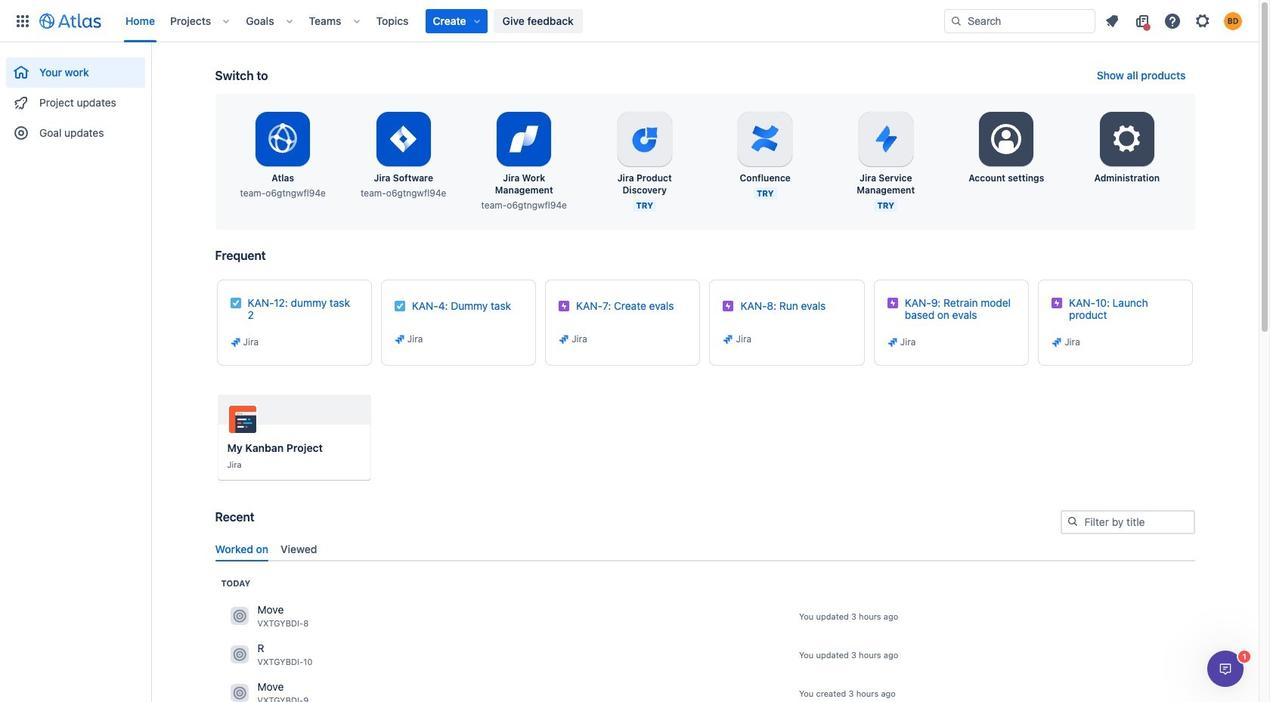 Task type: vqa. For each thing, say whether or not it's contained in the screenshot.
the bottommost dialog
no



Task type: describe. For each thing, give the bounding box(es) containing it.
2 townsquare image from the top
[[230, 685, 249, 703]]

account image
[[1225, 12, 1243, 30]]

switch to... image
[[14, 12, 32, 30]]

search image
[[951, 15, 963, 27]]

help image
[[1164, 12, 1182, 30]]

1 townsquare image from the top
[[230, 608, 249, 626]]



Task type: locate. For each thing, give the bounding box(es) containing it.
0 vertical spatial townsquare image
[[230, 608, 249, 626]]

1 settings image from the left
[[989, 121, 1025, 157]]

townsquare image down townsquare icon
[[230, 685, 249, 703]]

tab list
[[209, 537, 1202, 562]]

None search field
[[945, 9, 1096, 33]]

1 vertical spatial townsquare image
[[230, 685, 249, 703]]

settings image
[[989, 121, 1025, 157], [1110, 121, 1146, 157]]

townsquare image up townsquare icon
[[230, 608, 249, 626]]

0 horizontal spatial settings image
[[989, 121, 1025, 157]]

1 horizontal spatial settings image
[[1110, 121, 1146, 157]]

search image
[[1067, 516, 1079, 528]]

Search field
[[945, 9, 1096, 33]]

heading
[[221, 578, 251, 590]]

notifications image
[[1104, 12, 1122, 30]]

settings image
[[1195, 12, 1213, 30]]

top element
[[9, 0, 945, 42]]

group
[[6, 42, 145, 153]]

2 settings image from the left
[[1110, 121, 1146, 157]]

jira image
[[394, 334, 406, 346], [558, 334, 571, 346], [723, 334, 735, 346], [723, 334, 735, 346], [230, 337, 242, 349], [1052, 337, 1064, 349]]

jira image
[[394, 334, 406, 346], [558, 334, 571, 346], [230, 337, 242, 349], [887, 337, 899, 349], [887, 337, 899, 349], [1052, 337, 1064, 349]]

townsquare image
[[230, 646, 249, 664]]

townsquare image
[[230, 608, 249, 626], [230, 685, 249, 703]]

Filter by title field
[[1063, 512, 1194, 533]]

banner
[[0, 0, 1260, 42]]



